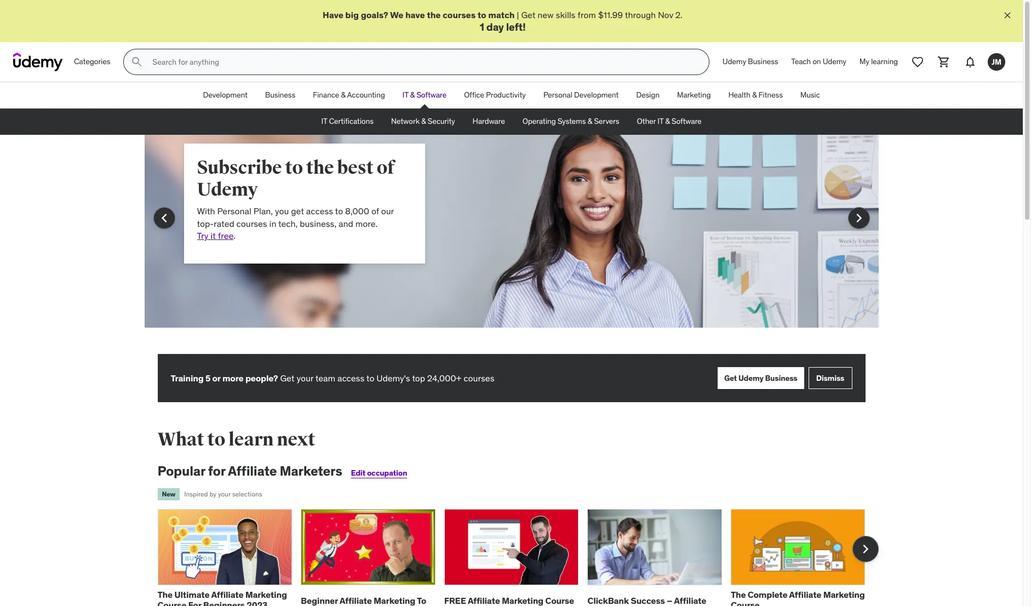 Task type: locate. For each thing, give the bounding box(es) containing it.
0 vertical spatial courses
[[443, 9, 476, 20]]

0 horizontal spatial development
[[203, 90, 248, 100]]

our
[[381, 206, 394, 217]]

2023 right -
[[361, 606, 382, 606]]

1 vertical spatial 1
[[333, 606, 337, 606]]

access up 'business,'
[[306, 206, 333, 217]]

get
[[522, 9, 536, 20], [280, 373, 295, 384], [725, 373, 737, 383]]

1 vertical spatial access
[[338, 373, 365, 384]]

the left complete
[[731, 589, 746, 600]]

1 vertical spatial for
[[444, 606, 456, 606]]

to left match
[[478, 9, 487, 20]]

1 horizontal spatial your
[[297, 373, 314, 384]]

0 horizontal spatial personal
[[217, 206, 252, 217]]

it & software
[[403, 90, 447, 100]]

edit occupation
[[351, 468, 407, 478]]

shopping cart with 0 items image
[[938, 55, 951, 69]]

for inside free affiliate marketing course for beginners
[[444, 606, 456, 606]]

& right the health
[[753, 90, 757, 100]]

top-
[[197, 218, 214, 229]]

1 horizontal spatial the
[[731, 589, 746, 600]]

0 vertical spatial carousel element
[[144, 109, 879, 354]]

1 vertical spatial next image
[[857, 540, 875, 558]]

0 vertical spatial personal
[[544, 90, 573, 100]]

1 vertical spatial of
[[372, 206, 379, 217]]

0 horizontal spatial the
[[306, 156, 334, 179]]

1 horizontal spatial beginners
[[458, 606, 499, 606]]

1 horizontal spatial the
[[427, 9, 441, 20]]

categories button
[[67, 49, 117, 75]]

try
[[197, 230, 209, 241]]

clickbank
[[588, 595, 629, 606]]

of
[[377, 156, 395, 179], [372, 206, 379, 217]]

previous image
[[155, 210, 173, 227]]

the left best
[[306, 156, 334, 179]]

the left ultimate
[[158, 589, 173, 600]]

1 horizontal spatial 1
[[480, 20, 484, 34]]

carousel element
[[144, 109, 879, 354], [158, 509, 879, 606]]

business inside "link"
[[748, 57, 779, 67]]

8,000
[[345, 206, 369, 217]]

business left dismiss
[[766, 373, 798, 383]]

teach on udemy link
[[785, 49, 853, 75]]

get inside have big goals? we have the courses to match | get new skills from $11.99 through nov 2. 1 day left!
[[522, 9, 536, 20]]

get udemy business
[[725, 373, 798, 383]]

finance & accounting
[[313, 90, 385, 100]]

0 horizontal spatial for
[[208, 463, 226, 480]]

personal up rated
[[217, 206, 252, 217]]

2023
[[247, 600, 268, 606], [361, 606, 382, 606]]

your right by
[[218, 490, 231, 498]]

1 horizontal spatial get
[[522, 9, 536, 20]]

for
[[208, 463, 226, 480], [444, 606, 456, 606]]

for
[[188, 600, 201, 606]]

1 development from the left
[[203, 90, 248, 100]]

0 horizontal spatial 2023
[[247, 600, 268, 606]]

0 vertical spatial software
[[417, 90, 447, 100]]

the
[[158, 589, 173, 600], [731, 589, 746, 600]]

1 horizontal spatial 2023
[[361, 606, 382, 606]]

it up 'network' at the top left
[[403, 90, 409, 100]]

the inside the complete affiliate marketing course
[[731, 589, 746, 600]]

& left servers
[[588, 116, 593, 126]]

edit occupation button
[[351, 468, 407, 478]]

website
[[673, 606, 707, 606]]

2 horizontal spatial it
[[658, 116, 664, 126]]

1 vertical spatial courses
[[237, 218, 267, 229]]

of right best
[[377, 156, 395, 179]]

beginners
[[203, 600, 245, 606], [458, 606, 499, 606]]

hardware link
[[464, 109, 514, 135]]

1 vertical spatial carousel element
[[158, 509, 879, 606]]

my
[[860, 57, 870, 67]]

software
[[417, 90, 447, 100], [672, 116, 702, 126]]

0 vertical spatial next image
[[850, 210, 868, 227]]

affiliate right for
[[211, 589, 244, 600]]

your
[[297, 373, 314, 384], [218, 490, 231, 498]]

affiliate right complete
[[790, 589, 822, 600]]

affiliate right –
[[674, 595, 707, 606]]

0 vertical spatial 1
[[480, 20, 484, 34]]

personal development link
[[535, 82, 628, 109]]

my learning link
[[853, 49, 905, 75]]

carousel element containing the ultimate affiliate marketing course for beginners 2023
[[158, 509, 879, 606]]

it certifications link
[[313, 109, 383, 135]]

& for fitness
[[753, 90, 757, 100]]

0 vertical spatial access
[[306, 206, 333, 217]]

& for software
[[410, 90, 415, 100]]

0 horizontal spatial software
[[417, 90, 447, 100]]

the right have
[[427, 9, 441, 20]]

software down "marketing" "link"
[[672, 116, 702, 126]]

it certifications
[[321, 116, 374, 126]]

0 horizontal spatial the
[[158, 589, 173, 600]]

access right team
[[338, 373, 365, 384]]

for right to
[[444, 606, 456, 606]]

beginner affiliate marketing to start in 1 day - 2023 link
[[301, 595, 427, 606]]

1 horizontal spatial access
[[338, 373, 365, 384]]

2 horizontal spatial get
[[725, 373, 737, 383]]

certifications
[[329, 116, 374, 126]]

free affiliate marketing course for beginners link
[[444, 595, 574, 606]]

big
[[346, 9, 359, 20]]

it down 'finance'
[[321, 116, 327, 126]]

1 left the day at the top left
[[480, 20, 484, 34]]

& right 'finance'
[[341, 90, 346, 100]]

to
[[478, 9, 487, 20], [285, 156, 303, 179], [335, 206, 343, 217], [367, 373, 375, 384], [207, 428, 225, 451]]

business left 'finance'
[[265, 90, 295, 100]]

1 horizontal spatial course
[[546, 595, 574, 606]]

Search for anything text field
[[150, 53, 696, 71]]

1 vertical spatial software
[[672, 116, 702, 126]]

success
[[631, 595, 665, 606]]

1
[[480, 20, 484, 34], [333, 606, 337, 606]]

free affiliate marketing course for beginners
[[444, 595, 574, 606]]

1 inside have big goals? we have the courses to match | get new skills from $11.99 through nov 2. 1 day left!
[[480, 20, 484, 34]]

1 vertical spatial personal
[[217, 206, 252, 217]]

0 horizontal spatial 1
[[333, 606, 337, 606]]

affiliate
[[228, 463, 277, 480], [211, 589, 244, 600], [790, 589, 822, 600], [340, 595, 372, 606], [468, 595, 500, 606], [674, 595, 707, 606]]

1 right in
[[333, 606, 337, 606]]

2023 left the "start"
[[247, 600, 268, 606]]

your left team
[[297, 373, 314, 384]]

courses down plan,
[[237, 218, 267, 229]]

personal up operating systems & servers
[[544, 90, 573, 100]]

business up health & fitness
[[748, 57, 779, 67]]

udemy business link
[[716, 49, 785, 75]]

|
[[517, 9, 519, 20]]

courses left match
[[443, 9, 476, 20]]

1 the from the left
[[158, 589, 173, 600]]

1 horizontal spatial development
[[574, 90, 619, 100]]

carousel element containing subscribe to the best of udemy
[[144, 109, 879, 354]]

1 vertical spatial your
[[218, 490, 231, 498]]

have
[[406, 9, 425, 20]]

complete
[[748, 589, 788, 600]]

access inside subscribe to the best of udemy with personal plan, you get access to 8,000 of our top-rated courses in tech, business, and more. try it free .
[[306, 206, 333, 217]]

course inside the ultimate affiliate marketing course for beginners 2023
[[158, 600, 186, 606]]

& left 'security'
[[422, 116, 426, 126]]

software inside it & software link
[[417, 90, 447, 100]]

marketing inside free affiliate marketing course for beginners
[[502, 595, 544, 606]]

nov
[[658, 9, 674, 20]]

marketing inside the complete affiliate marketing course
[[824, 589, 865, 600]]

& up 'network' at the top left
[[410, 90, 415, 100]]

course inside free affiliate marketing course for beginners
[[546, 595, 574, 606]]

free
[[444, 595, 466, 606]]

learn
[[228, 428, 274, 451]]

notifications image
[[964, 55, 977, 69]]

best
[[337, 156, 374, 179]]

2 vertical spatial business
[[766, 373, 798, 383]]

course for the complete affiliate marketing course
[[731, 600, 760, 606]]

1 vertical spatial business
[[265, 90, 295, 100]]

5
[[206, 373, 211, 384]]

affiliate right free
[[468, 595, 500, 606]]

the inside the ultimate affiliate marketing course for beginners 2023
[[158, 589, 173, 600]]

2 development from the left
[[574, 90, 619, 100]]

course
[[546, 595, 574, 606], [158, 600, 186, 606], [731, 600, 760, 606]]

next image
[[850, 210, 868, 227], [857, 540, 875, 558]]

2023 inside the ultimate affiliate marketing course for beginners 2023
[[247, 600, 268, 606]]

teach
[[792, 57, 811, 67]]

0 horizontal spatial it
[[321, 116, 327, 126]]

systems
[[558, 116, 586, 126]]

it
[[403, 90, 409, 100], [321, 116, 327, 126], [658, 116, 664, 126]]

0 horizontal spatial access
[[306, 206, 333, 217]]

$11.99
[[598, 9, 623, 20]]

health & fitness
[[729, 90, 783, 100]]

0 horizontal spatial course
[[158, 600, 186, 606]]

it right other
[[658, 116, 664, 126]]

the ultimate affiliate marketing course for beginners 2023
[[158, 589, 287, 606]]

software inside other it & software link
[[672, 116, 702, 126]]

courses right 24,000+ at the left of the page
[[464, 373, 495, 384]]

0 horizontal spatial your
[[218, 490, 231, 498]]

marketing
[[677, 90, 711, 100], [245, 589, 287, 600], [824, 589, 865, 600], [374, 595, 416, 606], [502, 595, 544, 606], [588, 606, 629, 606]]

0 horizontal spatial get
[[280, 373, 295, 384]]

with
[[197, 206, 215, 217]]

software up network & security
[[417, 90, 447, 100]]

1 vertical spatial the
[[306, 156, 334, 179]]

1 horizontal spatial for
[[444, 606, 456, 606]]

dismiss
[[817, 373, 845, 383]]

1 horizontal spatial it
[[403, 90, 409, 100]]

& inside "link"
[[753, 90, 757, 100]]

0 horizontal spatial beginners
[[203, 600, 245, 606]]

0 vertical spatial the
[[427, 9, 441, 20]]

course inside the complete affiliate marketing course
[[731, 600, 760, 606]]

–
[[667, 595, 673, 606]]

in
[[323, 606, 331, 606]]

affiliate inside free affiliate marketing course for beginners
[[468, 595, 500, 606]]

ultimate
[[174, 589, 210, 600]]

plan,
[[254, 206, 273, 217]]

new
[[162, 490, 176, 498]]

submit search image
[[131, 55, 144, 69]]

subscribe to the best of udemy with personal plan, you get access to 8,000 of our top-rated courses in tech, business, and more. try it free .
[[197, 156, 395, 241]]

1 horizontal spatial software
[[672, 116, 702, 126]]

0 vertical spatial business
[[748, 57, 779, 67]]

of left our on the top left of the page
[[372, 206, 379, 217]]

development link
[[194, 82, 256, 109]]

courses inside have big goals? we have the courses to match | get new skills from $11.99 through nov 2. 1 day left!
[[443, 9, 476, 20]]

udemy's
[[377, 373, 410, 384]]

2 the from the left
[[731, 589, 746, 600]]

udemy
[[723, 57, 747, 67], [823, 57, 847, 67], [197, 178, 258, 201], [739, 373, 764, 383]]

operating systems & servers
[[523, 116, 620, 126]]

for up by
[[208, 463, 226, 480]]

& inside 'link'
[[422, 116, 426, 126]]

next
[[277, 428, 315, 451]]

affiliate right in
[[340, 595, 372, 606]]

2 horizontal spatial course
[[731, 600, 760, 606]]

personal
[[544, 90, 573, 100], [217, 206, 252, 217]]



Task type: describe. For each thing, give the bounding box(es) containing it.
the inside subscribe to the best of udemy with personal plan, you get access to 8,000 of our top-rated courses in tech, business, and more. try it free .
[[306, 156, 334, 179]]

get
[[291, 206, 304, 217]]

beginners inside the ultimate affiliate marketing course for beginners 2023
[[203, 600, 245, 606]]

tech,
[[278, 218, 298, 229]]

start
[[301, 606, 322, 606]]

personal inside subscribe to the best of udemy with personal plan, you get access to 8,000 of our top-rated courses in tech, business, and more. try it free .
[[217, 206, 252, 217]]

music
[[801, 90, 820, 100]]

course for the ultimate affiliate marketing course for beginners 2023
[[158, 600, 186, 606]]

it for it & software
[[403, 90, 409, 100]]

affiliate inside the complete affiliate marketing course
[[790, 589, 822, 600]]

1 inside beginner affiliate marketing to start in 1 day - 2023
[[333, 606, 337, 606]]

a
[[666, 606, 672, 606]]

wishlist image
[[912, 55, 925, 69]]

0 vertical spatial for
[[208, 463, 226, 480]]

close image
[[1003, 10, 1014, 21]]

in
[[269, 218, 276, 229]]

inspired
[[184, 490, 208, 498]]

the complete affiliate marketing course
[[731, 589, 865, 606]]

affiliate inside clickbank success – affiliate marketing without a website
[[674, 595, 707, 606]]

what
[[158, 428, 204, 451]]

marketing inside clickbank success – affiliate marketing without a website
[[588, 606, 629, 606]]

jm
[[992, 57, 1002, 67]]

day
[[339, 606, 354, 606]]

the for the ultimate affiliate marketing course for beginners 2023
[[158, 589, 173, 600]]

to left "learn"
[[207, 428, 225, 451]]

& for accounting
[[341, 90, 346, 100]]

health
[[729, 90, 751, 100]]

productivity
[[486, 90, 526, 100]]

0 vertical spatial of
[[377, 156, 395, 179]]

design link
[[628, 82, 669, 109]]

1 horizontal spatial personal
[[544, 90, 573, 100]]

goals?
[[361, 9, 388, 20]]

& for security
[[422, 116, 426, 126]]

subscribe
[[197, 156, 282, 179]]

training
[[171, 373, 204, 384]]

beginner
[[301, 595, 338, 606]]

from
[[578, 9, 596, 20]]

jm link
[[984, 49, 1010, 75]]

other it & software link
[[628, 109, 711, 135]]

the complete affiliate marketing course link
[[731, 589, 865, 606]]

marketing inside the ultimate affiliate marketing course for beginners 2023
[[245, 589, 287, 600]]

affiliate up the selections
[[228, 463, 277, 480]]

and
[[339, 218, 353, 229]]

free
[[218, 230, 234, 241]]

new
[[538, 9, 554, 20]]

beginners inside free affiliate marketing course for beginners
[[458, 606, 499, 606]]

it for it certifications
[[321, 116, 327, 126]]

music link
[[792, 82, 829, 109]]

popular for affiliate marketers
[[158, 463, 342, 480]]

by
[[210, 490, 217, 498]]

my learning
[[860, 57, 898, 67]]

inspired by your selections
[[184, 490, 262, 498]]

on
[[813, 57, 821, 67]]

operating
[[523, 116, 556, 126]]

finance & accounting link
[[304, 82, 394, 109]]

affiliate inside beginner affiliate marketing to start in 1 day - 2023
[[340, 595, 372, 606]]

people?
[[246, 373, 278, 384]]

skills
[[556, 9, 576, 20]]

popular
[[158, 463, 205, 480]]

categories
[[74, 57, 110, 67]]

have
[[323, 9, 344, 20]]

udemy inside "link"
[[723, 57, 747, 67]]

2023 inside beginner affiliate marketing to start in 1 day - 2023
[[361, 606, 382, 606]]

more.
[[356, 218, 378, 229]]

the for the complete affiliate marketing course
[[731, 589, 746, 600]]

-
[[356, 606, 359, 606]]

to up get
[[285, 156, 303, 179]]

rated
[[214, 218, 234, 229]]

network & security
[[391, 116, 455, 126]]

we
[[390, 9, 404, 20]]

to up and on the top left of the page
[[335, 206, 343, 217]]

clickbank success – affiliate marketing without a website link
[[588, 595, 707, 606]]

it & software link
[[394, 82, 456, 109]]

match
[[488, 9, 515, 20]]

2 vertical spatial courses
[[464, 373, 495, 384]]

udemy business
[[723, 57, 779, 67]]

dismiss button
[[809, 367, 853, 389]]

other it & software
[[637, 116, 702, 126]]

selections
[[232, 490, 262, 498]]

finance
[[313, 90, 339, 100]]

office productivity link
[[456, 82, 535, 109]]

business link
[[256, 82, 304, 109]]

to inside have big goals? we have the courses to match | get new skills from $11.99 through nov 2. 1 day left!
[[478, 9, 487, 20]]

marketing link
[[669, 82, 720, 109]]

have big goals? we have the courses to match | get new skills from $11.99 through nov 2. 1 day left!
[[323, 9, 683, 34]]

& right other
[[666, 116, 670, 126]]

through
[[625, 9, 656, 20]]

office productivity
[[464, 90, 526, 100]]

affiliate inside the ultimate affiliate marketing course for beginners 2023
[[211, 589, 244, 600]]

more
[[223, 373, 244, 384]]

to left "udemy's"
[[367, 373, 375, 384]]

occupation
[[367, 468, 407, 478]]

network
[[391, 116, 420, 126]]

left!
[[506, 20, 526, 34]]

24,000+
[[427, 373, 462, 384]]

2.
[[676, 9, 683, 20]]

design
[[637, 90, 660, 100]]

clickbank success – affiliate marketing without a website
[[588, 595, 707, 606]]

you
[[275, 206, 289, 217]]

accounting
[[347, 90, 385, 100]]

udemy image
[[13, 53, 63, 71]]

it
[[211, 230, 216, 241]]

the ultimate affiliate marketing course for beginners 2023 link
[[158, 589, 287, 606]]

top
[[412, 373, 425, 384]]

the inside have big goals? we have the courses to match | get new skills from $11.99 through nov 2. 1 day left!
[[427, 9, 441, 20]]

try it free link
[[197, 230, 234, 241]]

without
[[631, 606, 664, 606]]

0 vertical spatial your
[[297, 373, 314, 384]]

udemy inside subscribe to the best of udemy with personal plan, you get access to 8,000 of our top-rated courses in tech, business, and more. try it free .
[[197, 178, 258, 201]]

courses inside subscribe to the best of udemy with personal plan, you get access to 8,000 of our top-rated courses in tech, business, and more. try it free .
[[237, 218, 267, 229]]

teach on udemy
[[792, 57, 847, 67]]

get udemy business link
[[718, 367, 804, 389]]

what to learn next
[[158, 428, 315, 451]]

security
[[428, 116, 455, 126]]

marketing inside beginner affiliate marketing to start in 1 day - 2023
[[374, 595, 416, 606]]



Task type: vqa. For each thing, say whether or not it's contained in the screenshot.
the Categories dropdown button
yes



